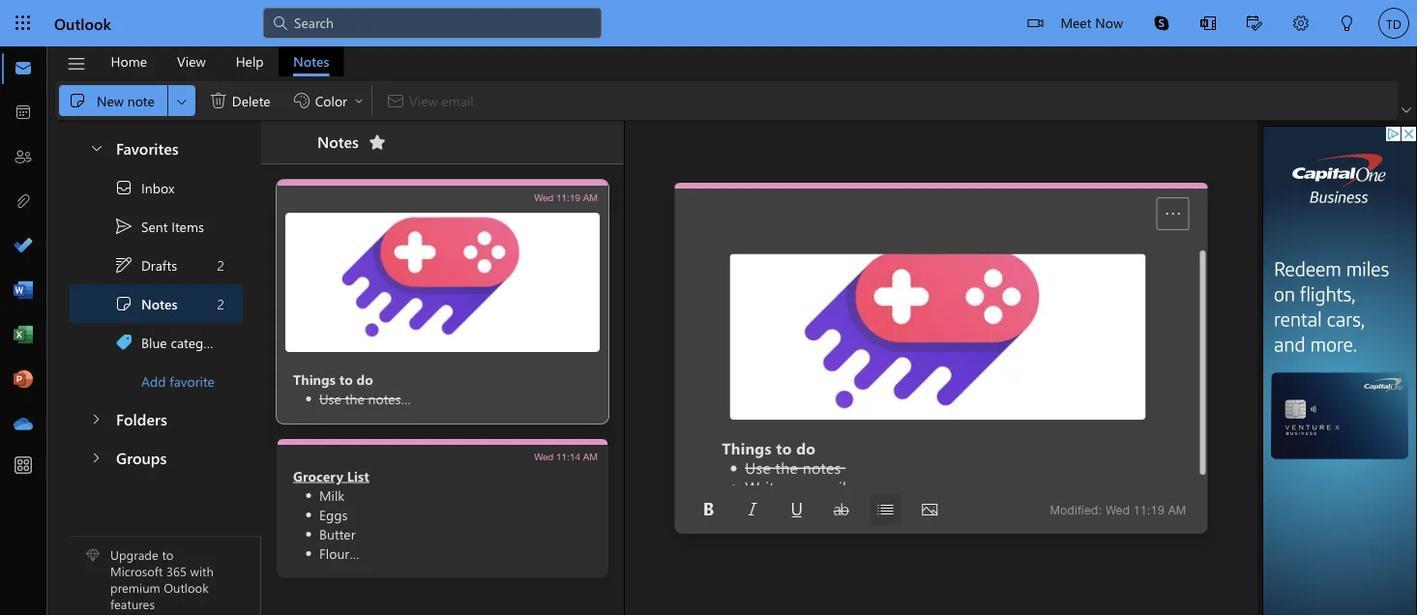 Task type: locate. For each thing, give the bounding box(es) containing it.
 inside folders tree item
[[88, 412, 104, 427]]

1 vertical spatial wed
[[534, 451, 554, 462]]

1 vertical spatial am
[[583, 451, 598, 462]]

 inside favorites tree item
[[89, 140, 105, 155]]

 button inside folders tree item
[[78, 401, 114, 437]]

 tree item
[[70, 168, 243, 207]]

0 horizontal spatial outlook
[[54, 13, 111, 33]]


[[790, 502, 805, 518]]

1 horizontal spatial notes
[[802, 457, 841, 478]]

features
[[110, 596, 155, 613]]

 button down  new note
[[79, 130, 112, 166]]

0 vertical spatial notes
[[293, 52, 330, 70]]

 button
[[782, 495, 813, 526]]


[[209, 91, 228, 110]]

 left 'groups' at the left of page
[[88, 451, 104, 466]]


[[68, 91, 87, 110], [114, 294, 134, 314]]


[[923, 502, 938, 518]]

 inside edit group
[[68, 91, 87, 110]]

 button
[[168, 85, 195, 116]]

 button
[[738, 495, 769, 526]]

grocery
[[293, 467, 344, 485]]

do for things to do use the notes write an email
[[796, 438, 816, 459]]

files image
[[14, 193, 33, 212]]

use for things to do use the notes write an email
[[745, 457, 771, 478]]

outlook inside "upgrade to microsoft 365 with premium outlook features"
[[164, 579, 209, 596]]

0 vertical spatial  button
[[79, 130, 112, 166]]

wed 11:14 am grocery list milk eggs butter flour
[[293, 451, 598, 562]]

1 horizontal spatial things
[[722, 438, 772, 459]]

things for things to do use the notes write an email
[[722, 438, 772, 459]]

outlook
[[54, 13, 111, 33], [164, 579, 209, 596]]

to inside the things to do use the notes
[[339, 370, 353, 388]]

the for things to do use the notes
[[345, 390, 365, 407]]

outlook right the 'premium' at the bottom
[[164, 579, 209, 596]]

2
[[217, 256, 225, 274], [217, 295, 225, 313]]

 for favorites
[[89, 140, 105, 155]]

application
[[0, 0, 1418, 616]]

the up 
[[775, 457, 798, 478]]

things
[[293, 370, 336, 388], [722, 438, 772, 459]]

use up grocery at the left bottom of page
[[319, 390, 342, 407]]

 button
[[1279, 0, 1325, 49]]

use inside the things to do use the notes
[[319, 390, 342, 407]]

wed
[[534, 192, 554, 203], [534, 451, 554, 462], [1106, 504, 1131, 517]]

notes up list
[[368, 390, 401, 407]]

notes down drafts
[[141, 295, 178, 313]]

 button
[[79, 130, 112, 166], [78, 401, 114, 437], [78, 439, 114, 475]]

category
[[171, 334, 223, 352]]

 inside tree item
[[114, 294, 134, 314]]

2 inside  tree item
[[217, 256, 225, 274]]

2 vertical spatial wed
[[1106, 504, 1131, 517]]

2 vertical spatial to
[[162, 547, 174, 564]]

1 vertical spatial do
[[796, 438, 816, 459]]

0 vertical spatial use
[[319, 390, 342, 407]]

1 horizontal spatial to
[[339, 370, 353, 388]]

notes inside 'notes '
[[317, 131, 359, 152]]

1 vertical spatial the
[[775, 457, 798, 478]]

things to do use the notes
[[293, 370, 401, 407]]

11:19 inside edit note starting with things to do main content
[[1134, 504, 1165, 517]]

1 2 from the top
[[217, 256, 225, 274]]

use inside things to do use the notes write an email
[[745, 457, 771, 478]]

0 vertical spatial 2
[[217, 256, 225, 274]]


[[114, 178, 134, 197]]

new
[[97, 91, 124, 109]]

2 2 from the top
[[217, 295, 225, 313]]

1 vertical spatial to
[[776, 438, 792, 459]]

 left 
[[174, 93, 190, 109]]

1 horizontal spatial 11:19
[[1134, 504, 1165, 517]]

blue
[[141, 334, 167, 352]]

notes
[[293, 52, 330, 70], [317, 131, 359, 152], [141, 295, 178, 313]]

0 horizontal spatial do
[[357, 370, 373, 388]]

the for things to do use the notes write an email
[[775, 457, 798, 478]]

1 vertical spatial 11:19
[[1134, 504, 1165, 517]]

0 vertical spatial am
[[583, 192, 598, 203]]

items
[[172, 218, 204, 235]]

favorite
[[170, 372, 215, 390]]

 button
[[362, 127, 393, 158]]

 button for favorites
[[79, 130, 112, 166]]

1 horizontal spatial use
[[745, 457, 771, 478]]

do inside things to do use the notes write an email
[[796, 438, 816, 459]]

 left folders
[[88, 412, 104, 427]]

0 horizontal spatial the
[[345, 390, 365, 407]]

 inside groups tree item
[[88, 451, 104, 466]]

1 vertical spatial 
[[114, 294, 134, 314]]

0 horizontal spatial notes
[[368, 390, 401, 407]]

1 vertical spatial notes
[[802, 457, 841, 478]]

 button
[[826, 495, 857, 526]]

0 vertical spatial wed
[[534, 192, 554, 203]]

1 horizontal spatial outlook
[[164, 579, 209, 596]]

microsoft
[[110, 563, 163, 580]]

notes up styles toolbar 'toolbar'
[[802, 457, 841, 478]]

to inside "upgrade to microsoft 365 with premium outlook features"
[[162, 547, 174, 564]]

outlook inside 'banner'
[[54, 13, 111, 33]]

 for  notes
[[114, 294, 134, 314]]

note
[[128, 91, 155, 109]]

0 horizontal spatial things
[[293, 370, 336, 388]]

article
[[675, 250, 1207, 497]]

article containing things to do
[[675, 250, 1207, 497]]

0 horizontal spatial use
[[319, 390, 342, 407]]

excel image
[[14, 326, 33, 346]]

1 vertical spatial  button
[[78, 401, 114, 437]]

0 horizontal spatial to
[[162, 547, 174, 564]]

 button
[[915, 495, 946, 526]]

1 vertical spatial notes
[[317, 131, 359, 152]]

favorites
[[116, 137, 179, 158]]

 button left folders
[[78, 401, 114, 437]]


[[66, 54, 87, 74]]

 tree item
[[70, 246, 243, 285]]

1 vertical spatial 2
[[217, 295, 225, 313]]

 inside dropdown button
[[174, 93, 190, 109]]

1 horizontal spatial 
[[114, 294, 134, 314]]

the inside things to do use the notes write an email
[[775, 457, 798, 478]]

 button
[[1186, 0, 1232, 49]]

butter
[[319, 525, 356, 543]]

2 inside  tree item
[[217, 295, 225, 313]]

to for things to do use the notes write an email
[[776, 438, 792, 459]]

things inside things to do use the notes write an email
[[722, 438, 772, 459]]

notes up 
[[293, 52, 330, 70]]


[[1294, 15, 1310, 31]]

 for  new note
[[68, 91, 87, 110]]

add favorite
[[141, 372, 215, 390]]

1 horizontal spatial the
[[775, 457, 798, 478]]

0 horizontal spatial 11:19
[[557, 192, 581, 203]]

2 vertical spatial am
[[1169, 504, 1187, 517]]


[[174, 93, 190, 109], [353, 95, 365, 106], [89, 140, 105, 155], [88, 412, 104, 427], [88, 451, 104, 466]]

 color 
[[292, 91, 365, 110]]


[[1248, 15, 1263, 31]]

 button inside favorites tree item
[[79, 130, 112, 166]]

the inside the things to do use the notes
[[345, 390, 365, 407]]


[[1028, 15, 1044, 31]]


[[878, 502, 894, 518]]

0 vertical spatial 11:19
[[557, 192, 581, 203]]

 down  new note
[[89, 140, 105, 155]]

things inside the things to do use the notes
[[293, 370, 336, 388]]

notes for notes 
[[317, 131, 359, 152]]


[[368, 133, 387, 152]]

11:14
[[557, 451, 581, 462]]

tab list
[[96, 46, 344, 76]]

email
[[809, 477, 847, 497]]

the up list
[[345, 390, 365, 407]]


[[1155, 15, 1170, 31]]

2 horizontal spatial to
[[776, 438, 792, 459]]

help
[[236, 52, 264, 70]]

to for things to do use the notes
[[339, 370, 353, 388]]

0 vertical spatial the
[[345, 390, 365, 407]]

notes inside the things to do use the notes
[[368, 390, 401, 407]]

notes
[[368, 390, 401, 407], [802, 457, 841, 478]]

notes for things to do use the notes write an email
[[802, 457, 841, 478]]

0 vertical spatial do
[[357, 370, 373, 388]]

2 up category
[[217, 295, 225, 313]]

0 vertical spatial outlook
[[54, 13, 111, 33]]

wed 11:19 am
[[534, 192, 598, 203]]

notes inside button
[[293, 52, 330, 70]]

outlook link
[[54, 0, 111, 46]]

to inside things to do use the notes write an email
[[776, 438, 792, 459]]

wed inside 'wed 11:14 am grocery list milk eggs butter flour'
[[534, 451, 554, 462]]

 tree item
[[70, 207, 243, 246]]

 delete
[[209, 91, 271, 110]]

 search field
[[263, 0, 602, 44]]

0 vertical spatial notes
[[368, 390, 401, 407]]

0 vertical spatial to
[[339, 370, 353, 388]]

outlook up  button
[[54, 13, 111, 33]]

image from laptop,  image. image
[[730, 254, 1146, 420]]

2 vertical spatial notes
[[141, 295, 178, 313]]

1 vertical spatial things
[[722, 438, 772, 459]]

notes for things to do use the notes
[[368, 390, 401, 407]]

things for things to do use the notes
[[293, 370, 336, 388]]

use
[[319, 390, 342, 407], [745, 457, 771, 478]]

upgrade
[[110, 547, 159, 564]]

modified : wed 11:19 am
[[1051, 504, 1187, 517]]

0 vertical spatial 
[[68, 91, 87, 110]]

2 vertical spatial  button
[[78, 439, 114, 475]]

am inside 'wed 11:14 am grocery list milk eggs butter flour'
[[583, 451, 598, 462]]

wed inside edit note starting with things to do main content
[[1106, 504, 1131, 517]]

 button
[[1399, 101, 1416, 120]]

 button inside groups tree item
[[78, 439, 114, 475]]

1 horizontal spatial do
[[796, 438, 816, 459]]

0 vertical spatial things
[[293, 370, 336, 388]]

do inside the things to do use the notes
[[357, 370, 373, 388]]

upgrade to microsoft 365 with premium outlook features
[[110, 547, 214, 613]]

1 vertical spatial use
[[745, 457, 771, 478]]

1 vertical spatial outlook
[[164, 579, 209, 596]]

 left new
[[68, 91, 87, 110]]

inbox
[[141, 179, 175, 197]]

wed inside this note contains one image. open note starting with: things to do last edited: wed 11:19 am. tree item
[[534, 192, 554, 203]]

application containing outlook
[[0, 0, 1418, 616]]

notes left  "button"
[[317, 131, 359, 152]]

to do image
[[14, 237, 33, 256]]

the
[[345, 390, 365, 407], [775, 457, 798, 478]]

write
[[745, 477, 783, 497]]

view button
[[163, 46, 220, 76]]

meet now
[[1061, 13, 1124, 31]]

onedrive image
[[14, 415, 33, 435]]

to
[[339, 370, 353, 388], [776, 438, 792, 459], [162, 547, 174, 564]]

flour
[[319, 544, 350, 562]]

premium
[[110, 579, 160, 596]]

 right color
[[353, 95, 365, 106]]

11:19
[[557, 192, 581, 203], [1134, 504, 1165, 517]]

 button left 'groups' at the left of page
[[78, 439, 114, 475]]

tab list containing home
[[96, 46, 344, 76]]

2 right drafts
[[217, 256, 225, 274]]

 button for folders
[[78, 401, 114, 437]]

 down 
[[114, 294, 134, 314]]

notes inside things to do use the notes write an email
[[802, 457, 841, 478]]


[[1340, 15, 1356, 31]]

0 horizontal spatial 
[[68, 91, 87, 110]]

use left an
[[745, 457, 771, 478]]

favorites tree item
[[70, 130, 243, 168]]



Task type: describe. For each thing, give the bounding box(es) containing it.

[[1201, 15, 1217, 31]]

eggs
[[319, 506, 348, 524]]

 inbox
[[114, 178, 175, 197]]

an
[[787, 477, 804, 497]]


[[1166, 206, 1181, 222]]

this note contains one image. open note starting with: things to do last edited: wed 11:19 am. tree item
[[277, 180, 609, 424]]

folders
[[116, 408, 167, 429]]

now
[[1096, 13, 1124, 31]]

people image
[[14, 148, 33, 167]]

premium features image
[[86, 549, 100, 563]]

Search field
[[292, 12, 590, 32]]

 tree item
[[70, 323, 243, 362]]

groups
[[116, 447, 167, 468]]

add favorite tree item
[[70, 362, 243, 401]]

am for wed 11:19 am
[[583, 192, 598, 203]]

drafts
[[141, 256, 177, 274]]

to for upgrade to microsoft 365 with premium outlook features
[[162, 547, 174, 564]]

things to do use the notes write an email
[[722, 438, 847, 497]]

folders tree item
[[70, 401, 243, 439]]


[[114, 217, 134, 236]]

td image
[[1379, 8, 1410, 39]]

wed for wed 11:19 am
[[534, 192, 554, 203]]

Editing note text field
[[722, 438, 1154, 497]]

:
[[1099, 504, 1103, 517]]


[[292, 91, 311, 110]]

 for groups
[[88, 451, 104, 466]]

powerpoint image
[[14, 371, 33, 390]]

home
[[111, 52, 147, 70]]

list
[[347, 467, 369, 485]]

11:19 inside tree item
[[557, 192, 581, 203]]

word image
[[14, 282, 33, 301]]

open note starting with: grocery list last edited: wed 11:14 am. tree item
[[277, 439, 609, 579]]

 notes
[[114, 294, 178, 314]]


[[271, 14, 290, 33]]

more apps image
[[14, 457, 33, 476]]

modified
[[1051, 504, 1099, 517]]

 blue category
[[114, 333, 223, 352]]

milk
[[319, 486, 345, 504]]

am for wed 11:14 am grocery list milk eggs butter flour
[[583, 451, 598, 462]]

mail image
[[14, 59, 33, 78]]

with
[[190, 563, 214, 580]]


[[114, 256, 134, 275]]

delete
[[232, 91, 271, 109]]

 tree item
[[70, 285, 243, 323]]

home button
[[96, 46, 162, 76]]

 button
[[1232, 0, 1279, 49]]

notes 
[[317, 131, 387, 152]]

view
[[177, 52, 206, 70]]

notes button
[[279, 46, 344, 76]]

2 for 
[[217, 256, 225, 274]]

 inside  color 
[[353, 95, 365, 106]]

outlook banner
[[0, 0, 1418, 49]]

help button
[[221, 46, 278, 76]]

 button
[[871, 495, 902, 526]]

sent
[[141, 218, 168, 235]]


[[745, 502, 761, 518]]

color
[[315, 91, 347, 109]]

article inside edit note starting with things to do main content
[[675, 250, 1207, 497]]

 button
[[57, 47, 96, 80]]

do for things to do use the notes
[[357, 370, 373, 388]]

2 for 
[[217, 295, 225, 313]]

am inside edit note starting with things to do main content
[[1169, 504, 1187, 517]]

notes inside  notes
[[141, 295, 178, 313]]

wed for wed 11:14 am grocery list milk eggs butter flour
[[534, 451, 554, 462]]

 button
[[1158, 198, 1189, 229]]

use for things to do use the notes
[[319, 390, 342, 407]]

meet
[[1061, 13, 1092, 31]]


[[834, 502, 849, 518]]

groups tree item
[[70, 439, 243, 478]]

left-rail-appbar navigation
[[4, 46, 43, 447]]

favorites tree
[[70, 122, 243, 401]]


[[701, 502, 716, 518]]

notes for notes
[[293, 52, 330, 70]]

 button for groups
[[78, 439, 114, 475]]

 button
[[1325, 0, 1371, 49]]


[[1402, 105, 1412, 115]]

 new note
[[68, 91, 155, 110]]

 drafts
[[114, 256, 177, 275]]

 button
[[1139, 0, 1186, 46]]

 button
[[693, 495, 724, 526]]

 sent items
[[114, 217, 204, 236]]

calendar image
[[14, 104, 33, 123]]


[[114, 333, 134, 352]]

edit group
[[59, 81, 368, 120]]

styles toolbar toolbar
[[686, 495, 953, 526]]

 for folders
[[88, 412, 104, 427]]

add
[[141, 372, 166, 390]]

notes heading
[[292, 121, 393, 164]]

365
[[166, 563, 187, 580]]

edit note starting with things to do main content
[[675, 183, 1209, 534]]



Task type: vqa. For each thing, say whether or not it's contained in the screenshot.
second 
no



